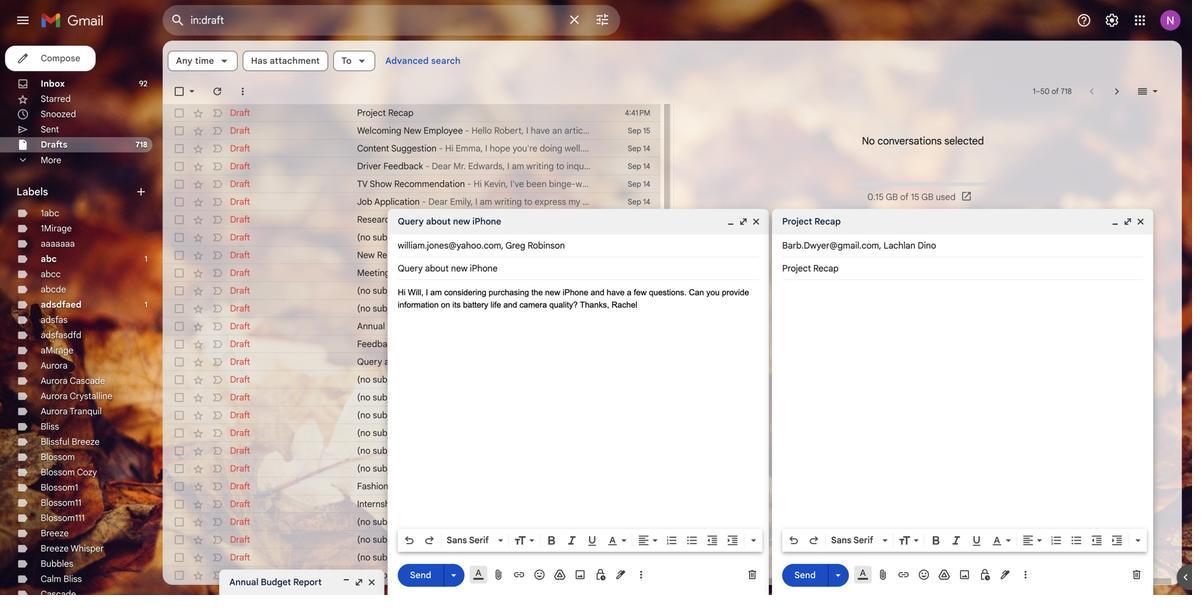 Task type: describe. For each thing, give the bounding box(es) containing it.
indent more ‪(⌘])‬ image for robinson
[[726, 534, 739, 547]]

numbered list ‪(⌘⇧7)‬ image
[[1050, 534, 1062, 547]]

9 (no subject) from the top
[[357, 463, 406, 474]]

11 for second row from the bottom
[[645, 571, 650, 580]]

abcde link
[[41, 284, 66, 295]]

few
[[634, 288, 647, 297]]

5 subject) from the top
[[373, 392, 406, 403]]

adsfasdfd
[[41, 330, 81, 341]]

12 (no from the top
[[357, 552, 371, 563]]

toggle split pane mode image
[[1136, 85, 1149, 98]]

attachment
[[270, 55, 320, 66]]

3 (no from the top
[[357, 303, 371, 314]]

6 (no from the top
[[357, 410, 371, 421]]

breeze whisper
[[41, 543, 104, 554]]

query about new iphone dialog
[[388, 209, 769, 595]]

2 subject) from the top
[[373, 285, 406, 296]]

more send options image for barb.dwyer@gmail.com
[[832, 569, 844, 582]]

not important switch for 11th row from the top
[[211, 285, 224, 297]]

10 subject) from the top
[[373, 517, 406, 528]]

27 draft from the top
[[230, 570, 250, 581]]

0 horizontal spatial close image
[[367, 578, 377, 588]]

show
[[370, 179, 392, 190]]

8 subject) from the top
[[373, 445, 406, 457]]

1 horizontal spatial new
[[453, 216, 470, 227]]

1 · from the left
[[888, 537, 890, 547]]

blossom1 link
[[41, 482, 78, 493]]

not important switch for 11th row from the bottom
[[211, 409, 224, 422]]

search mail image
[[166, 9, 189, 32]]

underline ‪(⌘u)‬ image
[[586, 535, 599, 548]]

1mirage
[[41, 223, 72, 234]]

(no subject) link for 11th row from the bottom
[[357, 409, 591, 422]]

iphone inside row
[[429, 356, 457, 368]]

(no subject) link for 21th row from the top
[[357, 463, 591, 475]]

Search mail text field
[[191, 14, 559, 27]]

1 horizontal spatial 15
[[911, 191, 919, 203]]

sep 11 for third row from the bottom of the the no conversations selected main content
[[629, 553, 650, 563]]

adsfasdfd link
[[41, 330, 81, 341]]

life
[[491, 300, 501, 310]]

adsdfaed
[[41, 299, 82, 310]]

aurora for "aurora" link
[[41, 360, 68, 371]]

insert signature image
[[614, 569, 627, 581]]

william.jones@yahoo.com , greg robinson
[[398, 240, 565, 251]]

sans for william.jones@yahoo.com
[[447, 535, 467, 546]]

draft for 24th row from the bottom not important "switch"
[[230, 179, 250, 190]]

abc link
[[41, 254, 57, 265]]

information
[[398, 300, 439, 310]]

11 subject) from the top
[[373, 534, 406, 546]]

1 vertical spatial annual
[[229, 577, 258, 588]]

bubbles link
[[41, 559, 73, 570]]

1 subject) from the top
[[373, 232, 406, 243]]

insert photo image for barb.dwyer@gmail.com , lachlan dino
[[958, 569, 971, 581]]

program
[[923, 537, 953, 547]]

26 row from the top
[[163, 549, 661, 567]]

2 · from the left
[[919, 537, 921, 547]]

not important switch for 26th row from the bottom of the the no conversations selected main content
[[211, 142, 224, 155]]

sep 14 for content suggestion -
[[628, 144, 650, 153]]

19 row from the top
[[163, 424, 661, 442]]

provide
[[722, 288, 749, 297]]

sep 13 for 11th row from the top
[[628, 286, 650, 296]]

amirage link
[[41, 345, 73, 356]]

cascade
[[70, 376, 105, 387]]

labels
[[17, 186, 48, 198]]

serif for barb.dwyer@gmail.com
[[853, 535, 873, 546]]

(no subject) link for 11th row from the top
[[357, 285, 591, 297]]

any
[[176, 55, 193, 66]]

draft for 10th row from the bottom's not important "switch"
[[230, 428, 250, 439]]

1 (no subject) from the top
[[357, 232, 406, 243]]

14 row from the top
[[163, 336, 661, 353]]

1 inside the no conversations selected main content
[[1033, 87, 1036, 96]]

blossom11 link
[[41, 498, 81, 509]]

details link
[[911, 525, 935, 534]]

bulleted list ‪(⌘⇧8)‬ image for barb.dwyer@gmail.com , lachlan dino
[[1070, 534, 1083, 547]]

28 row from the top
[[163, 585, 661, 595]]

23 draft from the top
[[230, 499, 250, 510]]

have
[[607, 288, 625, 297]]

calm
[[41, 574, 61, 585]]

1 vertical spatial budget
[[261, 577, 291, 588]]

blossom cozy link
[[41, 467, 97, 478]]

18 row from the top
[[163, 407, 661, 424]]

, for barb.dwyer@gmail.com
[[879, 240, 881, 251]]

has attachment
[[251, 55, 320, 66]]

used
[[936, 191, 956, 203]]

sans for barb.dwyer@gmail.com
[[831, 535, 851, 546]]

draft for 28th row from the bottom of the the no conversations selected main content not important "switch"
[[230, 107, 250, 119]]

9 subject) from the top
[[373, 463, 406, 474]]

1 vertical spatial feedback
[[357, 339, 397, 350]]

1 row from the top
[[163, 104, 661, 122]]

21 row from the top
[[163, 460, 661, 478]]

whisper
[[71, 543, 104, 554]]

- up william.jones@yahoo.com , greg robinson
[[467, 179, 471, 190]]

14 for tv show recommendation -
[[643, 180, 650, 189]]

not important switch for 21th row from the top
[[211, 463, 224, 475]]

minimize image
[[341, 578, 351, 588]]

- up tv show recommendation -
[[425, 161, 430, 172]]

1 horizontal spatial bliss
[[63, 574, 82, 585]]

sep for 23th row from the bottom
[[628, 197, 641, 207]]

sep 14 for tv show recommendation -
[[628, 180, 650, 189]]

aurora tranquil link
[[41, 406, 102, 417]]

(no subject) link for third row from the bottom of the the no conversations selected main content
[[357, 552, 591, 564]]

13 (no subject) from the top
[[357, 570, 406, 581]]

9 (no from the top
[[357, 463, 371, 474]]

5 row from the top
[[163, 175, 661, 193]]

breeze link
[[41, 528, 69, 539]]

(no subject) link for eighth row
[[357, 231, 591, 244]]

to
[[341, 55, 352, 66]]

2 (no subject) from the top
[[357, 285, 406, 296]]

3 row from the top
[[163, 140, 661, 158]]

minimize image for lachlan dino
[[1110, 217, 1120, 227]]

draft for 26th row from the bottom of the the no conversations selected main content not important "switch"
[[230, 143, 250, 154]]

inbox link
[[41, 78, 65, 89]]

16 row from the top
[[163, 371, 661, 389]]

25 draft from the top
[[230, 534, 250, 546]]

sep for 24th row from the bottom
[[628, 180, 641, 189]]

cozy
[[77, 467, 97, 478]]

1 vertical spatial new
[[357, 250, 375, 261]]

query about new iphone inside query about new iphone dialog
[[398, 216, 501, 227]]

wed, sep 13, 2023, 2:57 pm element
[[628, 267, 650, 280]]

iphone inside hi will, i am considering purchasing the new iphone and have a few questions. can you provide information on its battery life and camera quality? thanks, rachel
[[563, 288, 588, 297]]

advanced search options image
[[590, 7, 615, 32]]

8 row from the top
[[163, 229, 661, 247]]

lachlan
[[884, 240, 915, 251]]

query about new iphone inside the query about new iphone link
[[357, 356, 457, 368]]

15 row from the top
[[163, 353, 661, 371]]

pop out image
[[1123, 217, 1133, 227]]

draft for not important "switch" related to tenth row from the top of the the no conversations selected main content
[[230, 268, 250, 279]]

query inside row
[[357, 356, 382, 368]]

insert signature image
[[999, 569, 1012, 581]]

sep for second row from the bottom
[[629, 571, 643, 580]]

20 row from the top
[[163, 442, 661, 460]]

new recipe recommendation -
[[357, 250, 486, 261]]

1 gb from the left
[[886, 191, 898, 203]]

amirage
[[41, 345, 73, 356]]

snoozed
[[41, 109, 76, 120]]

22 draft from the top
[[230, 481, 250, 492]]

2 row from the top
[[163, 122, 661, 140]]

welcoming new employee -
[[357, 125, 472, 136]]

(no subject) link for 10th row from the bottom
[[357, 427, 591, 440]]

13 (no from the top
[[357, 570, 371, 581]]

sans serif option for barb.dwyer@gmail.com
[[829, 534, 880, 547]]

annual budget report inside row
[[357, 321, 446, 332]]

formatting options toolbar for dino
[[782, 529, 1147, 552]]

1 (no from the top
[[357, 232, 371, 243]]

sep 14 for driver feedback -
[[628, 162, 650, 171]]

50
[[1040, 87, 1050, 96]]

- down project recap link
[[465, 125, 469, 136]]

aurora crystalline
[[41, 391, 112, 402]]

sep 15
[[628, 126, 650, 136]]

greg
[[506, 240, 525, 251]]

fashion
[[357, 481, 388, 492]]

7 row from the top
[[163, 211, 661, 229]]

send for barb.dwyer@gmail.com , lachlan dino
[[794, 570, 816, 581]]

22 row from the top
[[163, 478, 661, 496]]

draft for not important "switch" associated with 25th row from the bottom of the the no conversations selected main content
[[230, 161, 250, 172]]

24 row from the top
[[163, 513, 661, 531]]

draft for not important "switch" for 15th row from the bottom of the the no conversations selected main content
[[230, 339, 250, 350]]

11 (no from the top
[[357, 534, 371, 546]]

sent link
[[41, 124, 59, 135]]

1 vertical spatial annual budget report
[[229, 577, 322, 588]]

driver
[[357, 161, 381, 172]]

suggestion
[[391, 143, 437, 154]]

11 (no subject) from the top
[[357, 534, 406, 546]]

4 row from the top
[[163, 158, 661, 175]]

feedback request link
[[357, 338, 591, 351]]

rachel
[[612, 300, 637, 310]]

sep 14 for job application -
[[628, 197, 650, 207]]

blossom111 link
[[41, 513, 85, 524]]

william.jones@yahoo.com
[[398, 240, 501, 251]]

italic ‪(⌘i)‬ image
[[950, 534, 963, 547]]

send button for william.jones@yahoo.com
[[398, 564, 444, 587]]

details
[[911, 525, 935, 534]]

1 horizontal spatial new
[[404, 125, 421, 136]]

7 (no from the top
[[357, 428, 371, 439]]

25 row from the top
[[163, 531, 661, 549]]

aurora for aurora tranquil
[[41, 406, 68, 417]]

(no subject) link for 16th row from the top of the the no conversations selected main content
[[357, 374, 591, 386]]

sep 13 for 17th row from the bottom of the the no conversations selected main content
[[628, 304, 650, 314]]

budget inside row
[[387, 321, 416, 332]]

3 (no subject) from the top
[[357, 303, 406, 314]]

to button
[[333, 51, 375, 71]]

27 row from the top
[[163, 567, 661, 585]]

support image
[[1076, 13, 1092, 28]]

6 (no subject) from the top
[[357, 410, 406, 421]]

terms
[[865, 537, 886, 547]]

1abc
[[41, 208, 59, 219]]

quality?
[[549, 300, 578, 310]]

questions.
[[649, 288, 687, 297]]

has
[[251, 55, 267, 66]]

conversations
[[878, 135, 942, 147]]

welcoming
[[357, 125, 401, 136]]

not important switch for 10th row from the bottom
[[211, 427, 224, 440]]

draft for not important "switch" for 23th row from the bottom
[[230, 196, 250, 207]]

aaaaaaa link
[[41, 238, 75, 249]]

new inside hi will, i am considering purchasing the new iphone and have a few questions. can you provide information on its battery life and camera quality? thanks, rachel
[[545, 288, 560, 297]]

subject field for barb.dwyer@gmail.com , lachlan dino
[[782, 262, 1143, 275]]

main menu image
[[15, 13, 31, 28]]

employee
[[424, 125, 463, 136]]

bulleted list ‪(⌘⇧8)‬ image for william.jones@yahoo.com , greg robinson
[[686, 534, 698, 547]]

4 (no from the top
[[357, 374, 371, 385]]

718 inside the no conversations selected main content
[[1061, 87, 1072, 96]]

aaaaaaa
[[41, 238, 75, 249]]

close image for greg robinson
[[751, 217, 761, 227]]

12 subject) from the top
[[373, 552, 406, 563]]

redo ‪(⌘y)‬ image
[[808, 534, 820, 547]]

24 draft from the top
[[230, 517, 250, 528]]

aurora for aurora crystalline
[[41, 391, 68, 402]]

indent less ‪(⌘[)‬ image for barb.dwyer@gmail.com , lachlan dino
[[1090, 534, 1103, 547]]

5 sep 14 from the top
[[628, 233, 650, 242]]

fashion collaboration
[[357, 481, 445, 492]]

privacy link
[[892, 537, 917, 547]]

advanced search
[[385, 55, 461, 66]]

new inside row
[[410, 356, 427, 368]]

attach files image
[[492, 569, 505, 581]]

insert files using drive image for barb.dwyer@gmail.com , lachlan dino
[[938, 569, 951, 581]]

11 row from the top
[[163, 282, 661, 300]]

insert emoji ‪(⌘⇧2)‬ image
[[918, 569, 930, 581]]

job
[[357, 196, 372, 207]]

sans serif for william.jones@yahoo.com
[[447, 535, 489, 546]]

17 row from the top
[[163, 389, 661, 407]]

sep 11 for second row from the bottom
[[629, 571, 650, 580]]

compose
[[41, 53, 80, 64]]

numbered list ‪(⌘⇧7)‬ image
[[665, 534, 678, 547]]

- left greg
[[480, 250, 484, 261]]

privacy
[[892, 537, 917, 547]]

- up william.jones@yahoo.com
[[453, 214, 457, 225]]

2 (no from the top
[[357, 285, 371, 296]]

breeze whisper link
[[41, 543, 104, 554]]

content suggestion -
[[357, 143, 445, 154]]

more options image
[[1022, 569, 1029, 581]]

sep for 26th row from the bottom of the the no conversations selected main content
[[628, 144, 641, 153]]

blossom for blossom cozy
[[41, 467, 75, 478]]

10 (no subject) from the top
[[357, 517, 406, 528]]

minimize image for greg robinson
[[726, 217, 736, 227]]

collaboration for research
[[397, 214, 451, 225]]

hi
[[398, 288, 406, 297]]

23 row from the top
[[163, 496, 661, 513]]

5 (no subject) from the top
[[357, 392, 406, 403]]

aurora crystalline link
[[41, 391, 112, 402]]

13 row from the top
[[163, 318, 661, 336]]

2 gb from the left
[[921, 191, 934, 203]]

the
[[531, 288, 543, 297]]

drafts link
[[41, 139, 67, 150]]

recap inside project recap link
[[388, 107, 414, 119]]

tv show recommendation -
[[357, 179, 474, 190]]

project recap dialog
[[772, 209, 1153, 595]]

12 (no subject) from the top
[[357, 552, 406, 563]]

not important switch for 22th row from the bottom of the the no conversations selected main content
[[211, 214, 224, 226]]

barb.dwyer@gmail.com
[[782, 240, 879, 251]]

13 subject) from the top
[[373, 570, 406, 581]]

aurora for aurora cascade
[[41, 376, 68, 387]]

6 row from the top
[[163, 193, 661, 211]]

terms link
[[865, 537, 886, 547]]

selected
[[944, 135, 984, 147]]



Task type: locate. For each thing, give the bounding box(es) containing it.
0 horizontal spatial subject field
[[398, 262, 759, 275]]

(no
[[357, 232, 371, 243], [357, 285, 371, 296], [357, 303, 371, 314], [357, 374, 371, 385], [357, 392, 371, 403], [357, 410, 371, 421], [357, 428, 371, 439], [357, 445, 371, 457], [357, 463, 371, 474], [357, 517, 371, 528], [357, 534, 371, 546], [357, 552, 371, 563], [357, 570, 371, 581]]

not important switch for 17th row from the top
[[211, 391, 224, 404]]

0 vertical spatial 1
[[1033, 87, 1036, 96]]

not important switch for tenth row from the top of the the no conversations selected main content
[[211, 267, 224, 280]]

sep 13 up wed, sep 13, 2023, 2:57 pm element
[[628, 251, 650, 260]]

1 vertical spatial 718
[[136, 140, 147, 150]]

recap up barb.dwyer@gmail.com
[[814, 216, 841, 227]]

0 horizontal spatial 15
[[643, 126, 650, 136]]

15 down 4:41 pm
[[643, 126, 650, 136]]

1 not important switch from the top
[[211, 107, 224, 119]]

1 horizontal spatial 718
[[1061, 87, 1072, 96]]

9 not important switch from the top
[[211, 249, 224, 262]]

close image for lachlan dino
[[1136, 217, 1146, 227]]

gmail image
[[41, 8, 110, 33]]

· right terms
[[888, 537, 890, 547]]

sans serif option inside query about new iphone dialog
[[444, 534, 496, 547]]

not important switch for 20th row from the top
[[211, 445, 224, 458]]

1 horizontal spatial and
[[591, 288, 604, 297]]

2 11 from the top
[[645, 535, 650, 545]]

serif for william.jones@yahoo.com
[[469, 535, 489, 546]]

undo ‪(⌘z)‬ image
[[403, 534, 416, 547], [787, 534, 800, 547]]

bold ‪(⌘b)‬ image left italic ‪(⌘i)‬ icon
[[545, 534, 558, 547]]

1 13 from the top
[[643, 251, 650, 260]]

2 aurora from the top
[[41, 376, 68, 387]]

3 sep 14 from the top
[[628, 180, 650, 189]]

19 not important switch from the top
[[211, 427, 224, 440]]

1 vertical spatial recap
[[814, 216, 841, 227]]

1 serif from the left
[[469, 535, 489, 546]]

sans serif option for william.jones@yahoo.com
[[444, 534, 496, 547]]

recommendation for new recipe recommendation
[[407, 250, 478, 261]]

terms · privacy · program policies
[[865, 537, 981, 547]]

formatting options toolbar inside query about new iphone dialog
[[398, 529, 763, 552]]

2 insert photo image from the left
[[958, 569, 971, 581]]

0 horizontal spatial indent less ‪(⌘[)‬ image
[[706, 534, 719, 547]]

draft for 16th row from the top of the the no conversations selected main content's not important "switch"
[[230, 374, 250, 385]]

3 not important switch from the top
[[211, 142, 224, 155]]

0 horizontal spatial bulleted list ‪(⌘⇧8)‬ image
[[686, 534, 698, 547]]

indent less ‪(⌘[)‬ image for william.jones@yahoo.com , greg robinson
[[706, 534, 719, 547]]

2 indent more ‪(⌘])‬ image from the left
[[1111, 534, 1123, 547]]

sans serif right redo ‪(⌘y)‬ image
[[831, 535, 873, 546]]

0 vertical spatial bliss
[[41, 421, 59, 432]]

labels heading
[[17, 186, 135, 198]]

more send options image for william.jones@yahoo.com
[[447, 569, 460, 582]]

toggle confidential mode image left insert signature image
[[979, 569, 991, 581]]

query about new iphone link
[[357, 356, 591, 369]]

1 vertical spatial query about new iphone
[[357, 356, 457, 368]]

20 draft from the top
[[230, 445, 250, 457]]

more formatting options image
[[747, 534, 760, 547]]

driver feedback -
[[357, 161, 432, 172]]

and up the thanks,
[[591, 288, 604, 297]]

aurora cascade
[[41, 376, 105, 387]]

Subject field
[[398, 262, 759, 275], [782, 262, 1143, 275]]

project recap up barb.dwyer@gmail.com
[[782, 216, 841, 227]]

blossom for blossom link
[[41, 452, 75, 463]]

0 vertical spatial annual budget report
[[357, 321, 446, 332]]

italic ‪(⌘i)‬ image
[[566, 534, 578, 547]]

1 horizontal spatial send button
[[782, 564, 828, 587]]

send button inside query about new iphone dialog
[[398, 564, 444, 587]]

12 draft from the top
[[230, 303, 250, 314]]

report down on
[[419, 321, 446, 332]]

camera
[[519, 300, 547, 310]]

, inside project recap dialog
[[879, 240, 881, 251]]

0 horizontal spatial gb
[[886, 191, 898, 203]]

project recap inside row
[[357, 107, 414, 119]]

send button down redo ‪(⌘y)‬ icon
[[398, 564, 444, 587]]

serif left privacy
[[853, 535, 873, 546]]

blossom link
[[41, 452, 75, 463]]

draft for 11th row from the bottom's not important "switch"
[[230, 410, 250, 421]]

new up 'suggestion'
[[404, 125, 421, 136]]

collaboration up opportunity
[[390, 481, 445, 492]]

0 vertical spatial pop out image
[[738, 217, 749, 227]]

1 indent more ‪(⌘])‬ image from the left
[[726, 534, 739, 547]]

close image
[[751, 217, 761, 227], [1136, 217, 1146, 227], [367, 578, 377, 588]]

13 right a
[[643, 286, 650, 296]]

request for meeting
[[392, 268, 425, 279]]

feedback
[[383, 161, 423, 172], [357, 339, 397, 350]]

undo ‪(⌘z)‬ image for william.jones@yahoo.com
[[403, 534, 416, 547]]

1 vertical spatial query
[[357, 356, 382, 368]]

0 horizontal spatial and
[[503, 300, 517, 310]]

project up welcoming
[[357, 107, 386, 119]]

17 draft from the top
[[230, 392, 250, 403]]

time
[[195, 55, 214, 66]]

2 not important switch from the top
[[211, 125, 224, 137]]

more send options image
[[447, 569, 460, 582], [832, 569, 844, 582]]

barb.dwyer@gmail.com , lachlan dino
[[782, 240, 936, 251]]

thanks,
[[580, 300, 609, 310]]

14 for driver feedback -
[[643, 162, 650, 171]]

not important switch
[[211, 107, 224, 119], [211, 125, 224, 137], [211, 142, 224, 155], [211, 160, 224, 173], [211, 178, 224, 191], [211, 196, 224, 208], [211, 214, 224, 226], [211, 231, 224, 244], [211, 249, 224, 262], [211, 267, 224, 280], [211, 285, 224, 297], [211, 302, 224, 315], [211, 320, 224, 333], [211, 338, 224, 351], [211, 356, 224, 369], [211, 374, 224, 386], [211, 391, 224, 404], [211, 409, 224, 422], [211, 427, 224, 440], [211, 445, 224, 458], [211, 463, 224, 475]]

insert photo image inside query about new iphone dialog
[[574, 569, 586, 581]]

0 vertical spatial request
[[392, 268, 425, 279]]

2 , from the left
[[879, 240, 881, 251]]

1 vertical spatial report
[[293, 577, 322, 588]]

0 vertical spatial budget
[[387, 321, 416, 332]]

breeze down the breeze link
[[41, 543, 69, 554]]

serif inside project recap dialog
[[853, 535, 873, 546]]

not important switch for 16th row from the top of the the no conversations selected main content
[[211, 374, 224, 386]]

2 14 from the top
[[643, 162, 650, 171]]

insert photo image down "policies"
[[958, 569, 971, 581]]

insert link ‪(⌘k)‬ image
[[513, 569, 525, 581]]

sans serif option inside project recap dialog
[[829, 534, 880, 547]]

8 draft from the top
[[230, 232, 250, 243]]

0 horizontal spatial about
[[384, 356, 408, 368]]

0 horizontal spatial send
[[410, 570, 431, 581]]

1 vertical spatial about
[[384, 356, 408, 368]]

1mirage link
[[41, 223, 72, 234]]

2 13 from the top
[[643, 286, 650, 296]]

1 horizontal spatial ,
[[879, 240, 881, 251]]

1 sep 11 from the top
[[629, 518, 650, 527]]

adsdfaed link
[[41, 299, 82, 310]]

any time button
[[168, 51, 238, 71]]

sep 13
[[628, 251, 650, 260], [628, 286, 650, 296], [628, 304, 650, 314]]

aurora down "aurora" link
[[41, 376, 68, 387]]

11 not important switch from the top
[[211, 285, 224, 297]]

1 horizontal spatial of
[[1052, 87, 1059, 96]]

not important switch for 24th row from the bottom
[[211, 178, 224, 191]]

serif inside query about new iphone dialog
[[469, 535, 489, 546]]

1 sans serif from the left
[[447, 535, 489, 546]]

project recap up welcoming
[[357, 107, 414, 119]]

5 not important switch from the top
[[211, 178, 224, 191]]

, for william.jones@yahoo.com
[[501, 240, 503, 251]]

8 (no subject) from the top
[[357, 445, 406, 457]]

0 horizontal spatial of
[[900, 191, 909, 203]]

sans serif option
[[444, 534, 496, 547], [829, 534, 880, 547]]

5 (no from the top
[[357, 392, 371, 403]]

draft for not important "switch" related to eighth row
[[230, 232, 250, 243]]

1 vertical spatial bliss
[[63, 574, 82, 585]]

abcc
[[41, 269, 61, 280]]

not important switch for 15th row from the bottom of the the no conversations selected main content
[[211, 338, 224, 351]]

1 for adsdfaed
[[145, 300, 147, 310]]

1 undo ‪(⌘z)‬ image from the left
[[403, 534, 416, 547]]

13 for 17th row from the bottom of the the no conversations selected main content
[[643, 304, 650, 314]]

query about new iphone up william.jones@yahoo.com
[[398, 216, 501, 227]]

subject field for william.jones@yahoo.com , greg robinson
[[398, 262, 759, 275]]

draft for not important "switch" associated with 20th row from the bottom
[[230, 250, 250, 261]]

10 draft from the top
[[230, 268, 250, 279]]

pop out image for query about new iphone
[[738, 217, 749, 227]]

10 (no from the top
[[357, 517, 371, 528]]

blossom11
[[41, 498, 81, 509]]

1 horizontal spatial insert files using drive image
[[938, 569, 951, 581]]

3 draft from the top
[[230, 143, 250, 154]]

query about new iphone down feedback request
[[357, 356, 457, 368]]

bliss up blissful
[[41, 421, 59, 432]]

blossom
[[41, 452, 75, 463], [41, 467, 75, 478]]

none checkbox inside row
[[173, 516, 186, 529]]

,
[[501, 240, 503, 251], [879, 240, 881, 251]]

, inside query about new iphone dialog
[[501, 240, 503, 251]]

policies
[[955, 537, 981, 547]]

1 horizontal spatial indent more ‪(⌘])‬ image
[[1111, 534, 1123, 547]]

draft for not important "switch" associated with 11th row from the top
[[230, 285, 250, 296]]

labels navigation
[[0, 41, 163, 595]]

15 inside row
[[643, 126, 650, 136]]

send for william.jones@yahoo.com , greg robinson
[[410, 570, 431, 581]]

annual inside row
[[357, 321, 385, 332]]

2 insert files using drive image from the left
[[938, 569, 951, 581]]

0 vertical spatial and
[[591, 288, 604, 297]]

718
[[1061, 87, 1072, 96], [136, 140, 147, 150]]

indent more ‪(⌘])‬ image left more formatting options icon
[[1111, 534, 1123, 547]]

will,
[[408, 288, 423, 297]]

iphone down the feedback request link on the bottom left of page
[[429, 356, 457, 368]]

content
[[357, 143, 389, 154]]

sans serif option right redo ‪(⌘y)‬ image
[[829, 534, 880, 547]]

discard draft ‪(⌘⇧d)‬ image for barb.dwyer@gmail.com , lachlan dino
[[1130, 569, 1143, 581]]

toggle confidential mode image for dino
[[979, 569, 991, 581]]

5 14 from the top
[[643, 233, 650, 242]]

0 horizontal spatial bliss
[[41, 421, 59, 432]]

more send options image left attach files icon
[[447, 569, 460, 582]]

draft for not important "switch" associated with 16th row from the bottom
[[230, 321, 250, 332]]

subject field down dino
[[782, 262, 1143, 275]]

2 serif from the left
[[853, 535, 873, 546]]

insert emoji ‪(⌘⇧2)‬ image
[[533, 569, 546, 581]]

1 toggle confidential mode image from the left
[[594, 569, 607, 581]]

2 vertical spatial 1
[[145, 300, 147, 310]]

more options image
[[637, 569, 645, 581]]

8 (no from the top
[[357, 445, 371, 457]]

0 horizontal spatial discard draft ‪(⌘⇧d)‬ image
[[746, 569, 759, 581]]

internship opportunity link
[[357, 498, 591, 511]]

11 for 24th row
[[645, 518, 650, 527]]

13 up wed, sep 13, 2023, 2:57 pm element
[[643, 251, 650, 260]]

1 for abc
[[145, 254, 147, 264]]

recap inside project recap dialog
[[814, 216, 841, 227]]

sep for 25th row from the bottom of the the no conversations selected main content
[[628, 162, 641, 171]]

not important switch for 17th row from the bottom of the the no conversations selected main content
[[211, 302, 224, 315]]

gb
[[886, 191, 898, 203], [921, 191, 934, 203]]

aurora up bliss link
[[41, 406, 68, 417]]

0 vertical spatial project
[[357, 107, 386, 119]]

more
[[41, 155, 61, 166]]

of for gb
[[900, 191, 909, 203]]

sans serif option down internship opportunity link
[[444, 534, 496, 547]]

not important switch for 23th row from the bottom
[[211, 196, 224, 208]]

6 subject) from the top
[[373, 410, 406, 421]]

18 draft from the top
[[230, 410, 250, 421]]

(no subject) link for 24th row
[[357, 516, 591, 529]]

send button down redo ‪(⌘y)‬ image
[[782, 564, 828, 587]]

aurora down amirage
[[41, 360, 68, 371]]

recommendation up application
[[394, 179, 465, 190]]

0 horizontal spatial pop out image
[[354, 578, 364, 588]]

7 not important switch from the top
[[211, 214, 224, 226]]

1 send button from the left
[[398, 564, 444, 587]]

insert files using drive image inside project recap dialog
[[938, 569, 951, 581]]

query down application
[[398, 216, 424, 227]]

more send options image left attach files image
[[832, 569, 844, 582]]

sep 13 for 20th row from the bottom
[[628, 251, 650, 260]]

annual budget report link
[[357, 320, 591, 333]]

sep for fourth row from the bottom
[[629, 535, 643, 545]]

2 toggle confidential mode image from the left
[[979, 569, 991, 581]]

report left minimize image
[[293, 577, 322, 588]]

0 vertical spatial iphone
[[472, 216, 501, 227]]

calm bliss link
[[41, 574, 82, 585]]

0 vertical spatial sep 13
[[628, 251, 650, 260]]

not important switch for 2nd row from the top
[[211, 125, 224, 137]]

1 send from the left
[[410, 570, 431, 581]]

blossom1
[[41, 482, 78, 493]]

formatting options toolbar for robinson
[[398, 529, 763, 552]]

job application -
[[357, 196, 428, 207]]

sep for 24th row
[[629, 518, 643, 527]]

8 not important switch from the top
[[211, 231, 224, 244]]

sep 11 for fourth row from the bottom
[[629, 535, 650, 545]]

6 draft from the top
[[230, 196, 250, 207]]

1 vertical spatial new
[[545, 288, 560, 297]]

(no subject) link for second row from the bottom
[[357, 569, 591, 582]]

draft for not important "switch" associated with 2nd row from the top
[[230, 125, 250, 136]]

draft for not important "switch" associated with 15th row from the top
[[230, 356, 250, 368]]

query
[[398, 216, 424, 227], [357, 356, 382, 368]]

2 send from the left
[[794, 570, 816, 581]]

aurora link
[[41, 360, 68, 371]]

14 not important switch from the top
[[211, 338, 224, 351]]

insert files using drive image inside query about new iphone dialog
[[553, 569, 566, 581]]

718 down 92
[[136, 140, 147, 150]]

of for 50
[[1052, 87, 1059, 96]]

0 horizontal spatial insert files using drive image
[[553, 569, 566, 581]]

1 horizontal spatial budget
[[387, 321, 416, 332]]

1 vertical spatial 15
[[911, 191, 919, 203]]

3 14 from the top
[[643, 180, 650, 189]]

project inside the no conversations selected main content
[[357, 107, 386, 119]]

- down new recipe recommendation -
[[428, 268, 432, 279]]

1 vertical spatial sep 13
[[628, 286, 650, 296]]

1 horizontal spatial recap
[[814, 216, 841, 227]]

None checkbox
[[173, 516, 186, 529]]

row
[[163, 104, 661, 122], [163, 122, 661, 140], [163, 140, 661, 158], [163, 158, 661, 175], [163, 175, 661, 193], [163, 193, 661, 211], [163, 211, 661, 229], [163, 229, 661, 247], [163, 247, 661, 264], [163, 264, 661, 282], [163, 282, 661, 300], [163, 300, 661, 318], [163, 318, 661, 336], [163, 336, 661, 353], [163, 353, 661, 371], [163, 371, 661, 389], [163, 389, 661, 407], [163, 407, 661, 424], [163, 424, 661, 442], [163, 442, 661, 460], [163, 460, 661, 478], [163, 478, 661, 496], [163, 496, 661, 513], [163, 513, 661, 531], [163, 531, 661, 549], [163, 549, 661, 567], [163, 567, 661, 585], [163, 585, 661, 595]]

1 sans from the left
[[447, 535, 467, 546]]

1 horizontal spatial annual budget report
[[357, 321, 446, 332]]

clear search image
[[562, 7, 587, 32]]

0 horizontal spatial indent more ‪(⌘])‬ image
[[726, 534, 739, 547]]

redo ‪(⌘y)‬ image
[[423, 534, 436, 547]]

9 row from the top
[[163, 247, 661, 264]]

send inside query about new iphone dialog
[[410, 570, 431, 581]]

toggle confidential mode image left insert signature icon
[[594, 569, 607, 581]]

2 horizontal spatial iphone
[[563, 288, 588, 297]]

breeze down tranquil
[[72, 437, 100, 448]]

formatting options toolbar inside project recap dialog
[[782, 529, 1147, 552]]

undo ‪(⌘z)‬ image left redo ‪(⌘y)‬ icon
[[403, 534, 416, 547]]

bulleted list ‪(⌘⇧8)‬ image right numbered list ‪(⌘⇧7)‬ image
[[1070, 534, 1083, 547]]

0 horizontal spatial project recap
[[357, 107, 414, 119]]

sep 13 down wed, sep 13, 2023, 2:57 pm element
[[628, 286, 650, 296]]

0 vertical spatial 718
[[1061, 87, 1072, 96]]

compose button
[[5, 46, 96, 71]]

serif
[[469, 535, 489, 546], [853, 535, 873, 546]]

not important switch for 20th row from the bottom
[[211, 249, 224, 262]]

1 vertical spatial of
[[900, 191, 909, 203]]

undo ‪(⌘z)‬ image left redo ‪(⌘y)‬ image
[[787, 534, 800, 547]]

discard draft ‪(⌘⇧d)‬ image down more formatting options image on the bottom right
[[746, 569, 759, 581]]

bold ‪(⌘b)‬ image
[[545, 534, 558, 547], [930, 534, 942, 547]]

sans right redo ‪(⌘y)‬ image
[[831, 535, 851, 546]]

sep for 17th row from the bottom of the the no conversations selected main content
[[628, 304, 641, 314]]

subject field inside project recap dialog
[[782, 262, 1143, 275]]

insert files using drive image right insert emoji ‪(⌘⇧2)‬ image
[[553, 569, 566, 581]]

0 vertical spatial new
[[453, 216, 470, 227]]

of
[[1052, 87, 1059, 96], [900, 191, 909, 203]]

blossom cozy
[[41, 467, 97, 478]]

internship
[[357, 499, 397, 510]]

recap
[[388, 107, 414, 119], [814, 216, 841, 227]]

minimize image
[[726, 217, 736, 227], [1110, 217, 1120, 227]]

1abc link
[[41, 208, 59, 219]]

Message Body text field
[[398, 287, 759, 525]]

project up barb.dwyer@gmail.com
[[782, 216, 812, 227]]

draft for not important "switch" associated with 17th row from the bottom of the the no conversations selected main content
[[230, 303, 250, 314]]

sans right redo ‪(⌘y)‬ icon
[[447, 535, 467, 546]]

1 vertical spatial recommendation
[[407, 250, 478, 261]]

discard draft ‪(⌘⇧d)‬ image down more formatting options icon
[[1130, 569, 1143, 581]]

send down redo ‪(⌘y)‬ image
[[794, 570, 816, 581]]

13 down few
[[643, 304, 650, 314]]

13 for 20th row from the bottom
[[643, 251, 650, 260]]

92
[[139, 79, 147, 89]]

indent more ‪(⌘])‬ image for dino
[[1111, 534, 1123, 547]]

new up meeting
[[357, 250, 375, 261]]

send button for barb.dwyer@gmail.com
[[782, 564, 828, 587]]

and down purchasing
[[503, 300, 517, 310]]

1 horizontal spatial minimize image
[[1110, 217, 1120, 227]]

no conversations selected main content
[[163, 41, 1182, 595]]

about inside dialog
[[426, 216, 451, 227]]

, left greg
[[501, 240, 503, 251]]

insert photo image inside project recap dialog
[[958, 569, 971, 581]]

· down the details
[[919, 537, 921, 547]]

4:41 pm
[[625, 108, 650, 118]]

0 horizontal spatial annual budget report
[[229, 577, 322, 588]]

1 horizontal spatial sans
[[831, 535, 851, 546]]

None search field
[[163, 5, 620, 36]]

-
[[465, 125, 469, 136], [439, 143, 443, 154], [425, 161, 430, 172], [467, 179, 471, 190], [422, 196, 426, 207], [453, 214, 457, 225], [480, 250, 484, 261], [428, 268, 432, 279]]

sans inside project recap dialog
[[831, 535, 851, 546]]

5 draft from the top
[[230, 179, 250, 190]]

2 draft from the top
[[230, 125, 250, 136]]

advanced search button
[[380, 50, 466, 72]]

bulleted list ‪(⌘⇧8)‬ image right numbered list ‪(⌘⇧7)‬ icon
[[686, 534, 698, 547]]

older image
[[1111, 85, 1123, 98]]

11 for fourth row from the bottom
[[645, 535, 650, 545]]

breeze for breeze whisper
[[41, 543, 69, 554]]

pop out image for annual budget report
[[354, 578, 364, 588]]

bold ‪(⌘b)‬ image down the details
[[930, 534, 942, 547]]

breeze for the breeze link
[[41, 528, 69, 539]]

recap up welcoming new employee -
[[388, 107, 414, 119]]

of right the 0.15
[[900, 191, 909, 203]]

3 13 from the top
[[643, 304, 650, 314]]

fashion collaboration link
[[357, 480, 591, 493]]

sep for eighth row
[[628, 233, 641, 242]]

7 draft from the top
[[230, 214, 250, 225]]

0 vertical spatial breeze
[[72, 437, 100, 448]]

0 vertical spatial recommendation
[[394, 179, 465, 190]]

1 vertical spatial 1
[[145, 254, 147, 264]]

subject field up hi will, i am considering purchasing the new iphone and have a few questions. can you provide information on its battery life and camera quality? thanks, rachel
[[398, 262, 759, 275]]

indent more ‪(⌘])‬ image left more formatting options image on the bottom right
[[726, 534, 739, 547]]

settings image
[[1104, 13, 1120, 28]]

26 draft from the top
[[230, 552, 250, 563]]

program policies link
[[923, 537, 981, 547]]

insert photo image down italic ‪(⌘i)‬ icon
[[574, 569, 586, 581]]

2 vertical spatial sep 13
[[628, 304, 650, 314]]

2 horizontal spatial new
[[545, 288, 560, 297]]

1 50 of 718
[[1033, 87, 1072, 96]]

draft for 22th row from the bottom of the the no conversations selected main content's not important "switch"
[[230, 214, 250, 225]]

project recap inside dialog
[[782, 216, 841, 227]]

2 vertical spatial 13
[[643, 304, 650, 314]]

3 subject) from the top
[[373, 303, 406, 314]]

serif down internship opportunity link
[[469, 535, 489, 546]]

16 draft from the top
[[230, 374, 250, 385]]

1 horizontal spatial insert photo image
[[958, 569, 971, 581]]

and
[[591, 288, 604, 297], [503, 300, 517, 310]]

refresh image
[[211, 85, 224, 98]]

advanced
[[385, 55, 429, 66]]

1 vertical spatial request
[[399, 339, 432, 350]]

0 horizontal spatial toggle confidential mode image
[[594, 569, 607, 581]]

0 horizontal spatial minimize image
[[726, 217, 736, 227]]

indent less ‪(⌘[)‬ image right numbered list ‪(⌘⇧7)‬ icon
[[706, 534, 719, 547]]

sans serif inside query about new iphone dialog
[[447, 535, 489, 546]]

insert files using drive image right insert emoji ‪(⌘⇧2)‬ icon
[[938, 569, 951, 581]]

15 left used
[[911, 191, 919, 203]]

14 for content suggestion -
[[643, 144, 650, 153]]

query down feedback request
[[357, 356, 382, 368]]

send inside project recap dialog
[[794, 570, 816, 581]]

insert files using drive image
[[553, 569, 566, 581], [938, 569, 951, 581]]

dino
[[918, 240, 936, 251]]

718 inside labels navigation
[[136, 140, 147, 150]]

- down tv show recommendation -
[[422, 196, 426, 207]]

new up william.jones@yahoo.com
[[453, 216, 470, 227]]

report inside row
[[419, 321, 446, 332]]

1 horizontal spatial report
[[419, 321, 446, 332]]

16 not important switch from the top
[[211, 374, 224, 386]]

1 vertical spatial iphone
[[563, 288, 588, 297]]

starred
[[41, 93, 71, 105]]

4 (no subject) from the top
[[357, 374, 406, 385]]

collaboration down application
[[397, 214, 451, 225]]

about down feedback request
[[384, 356, 408, 368]]

0 vertical spatial report
[[419, 321, 446, 332]]

7 subject) from the top
[[373, 428, 406, 439]]

12 row from the top
[[163, 300, 661, 318]]

draft for 21th row from the top's not important "switch"
[[230, 463, 250, 474]]

insert photo image
[[574, 569, 586, 581], [958, 569, 971, 581]]

sans serif down internship opportunity link
[[447, 535, 489, 546]]

not important switch for eighth row
[[211, 231, 224, 244]]

toggle confidential mode image for robinson
[[594, 569, 607, 581]]

pop out image
[[738, 217, 749, 227], [354, 578, 364, 588]]

project recap
[[357, 107, 414, 119], [782, 216, 841, 227]]

1 insert photo image from the left
[[574, 569, 586, 581]]

new down feedback request
[[410, 356, 427, 368]]

1 horizontal spatial discard draft ‪(⌘⇧d)‬ image
[[1130, 569, 1143, 581]]

0 vertical spatial query about new iphone
[[398, 216, 501, 227]]

2 sans from the left
[[831, 535, 851, 546]]

request up will,
[[392, 268, 425, 279]]

query inside dialog
[[398, 216, 424, 227]]

considering
[[444, 288, 486, 297]]

1 sep 14 from the top
[[628, 144, 650, 153]]

10 row from the top
[[163, 264, 661, 282]]

bliss
[[41, 421, 59, 432], [63, 574, 82, 585]]

not important switch for 28th row from the bottom of the the no conversations selected main content
[[211, 107, 224, 119]]

0 vertical spatial project recap
[[357, 107, 414, 119]]

blossom down blissful
[[41, 452, 75, 463]]

indent more ‪(⌘])‬ image
[[726, 534, 739, 547], [1111, 534, 1123, 547]]

None checkbox
[[173, 480, 186, 493], [173, 498, 186, 511], [173, 534, 186, 546], [173, 552, 186, 564], [173, 569, 186, 582], [173, 480, 186, 493], [173, 498, 186, 511], [173, 534, 186, 546], [173, 552, 186, 564], [173, 569, 186, 582]]

a
[[627, 288, 631, 297]]

0 vertical spatial feedback
[[383, 161, 423, 172]]

2 horizontal spatial close image
[[1136, 217, 1146, 227]]

breeze down blossom111 link
[[41, 528, 69, 539]]

4 11 from the top
[[645, 571, 650, 580]]

sep 13 down few
[[628, 304, 650, 314]]

0 horizontal spatial sans serif
[[447, 535, 489, 546]]

1 horizontal spatial undo ‪(⌘z)‬ image
[[787, 534, 800, 547]]

attach files image
[[877, 569, 890, 581]]

request for feedback
[[399, 339, 432, 350]]

1 vertical spatial project recap
[[782, 216, 841, 227]]

send down redo ‪(⌘y)‬ icon
[[410, 570, 431, 581]]

snoozed link
[[41, 109, 76, 120]]

0 horizontal spatial serif
[[469, 535, 489, 546]]

abcde
[[41, 284, 66, 295]]

1 sans serif option from the left
[[444, 534, 496, 547]]

0 horizontal spatial undo ‪(⌘z)‬ image
[[403, 534, 416, 547]]

draft for not important "switch" associated with 20th row from the top
[[230, 445, 250, 457]]

recommendation for tv show recommendation
[[394, 179, 465, 190]]

14 draft from the top
[[230, 339, 250, 350]]

, left lachlan
[[879, 240, 881, 251]]

of right 50
[[1052, 87, 1059, 96]]

new right the
[[545, 288, 560, 297]]

adsfas link
[[41, 315, 68, 326]]

indent less ‪(⌘[)‬ image
[[706, 534, 719, 547], [1090, 534, 1103, 547]]

meeting request -
[[357, 268, 434, 279]]

0 vertical spatial 13
[[643, 251, 650, 260]]

indent less ‪(⌘[)‬ image right numbered list ‪(⌘⇧7)‬ image
[[1090, 534, 1103, 547]]

1 bulleted list ‪(⌘⇧8)‬ image from the left
[[686, 534, 698, 547]]

1 horizontal spatial bulleted list ‪(⌘⇧8)‬ image
[[1070, 534, 1083, 547]]

send button inside project recap dialog
[[782, 564, 828, 587]]

its
[[452, 300, 461, 310]]

request down information
[[399, 339, 432, 350]]

4 subject) from the top
[[373, 374, 406, 385]]

subject field inside query about new iphone dialog
[[398, 262, 759, 275]]

0 horizontal spatial project
[[357, 107, 386, 119]]

1 aurora from the top
[[41, 360, 68, 371]]

2 subject field from the left
[[782, 262, 1143, 275]]

1 horizontal spatial serif
[[853, 535, 873, 546]]

formatting options toolbar
[[398, 529, 763, 552], [782, 529, 1147, 552]]

0 vertical spatial recap
[[388, 107, 414, 119]]

iphone up william.jones@yahoo.com , greg robinson
[[472, 216, 501, 227]]

sans serif
[[447, 535, 489, 546], [831, 535, 873, 546]]

1 vertical spatial project
[[782, 216, 812, 227]]

gb right the 0.15
[[886, 191, 898, 203]]

13
[[643, 251, 650, 260], [643, 286, 650, 296], [643, 304, 650, 314]]

abc
[[41, 254, 57, 265]]

bold ‪(⌘b)‬ image for william.jones@yahoo.com , greg robinson
[[545, 534, 558, 547]]

0 horizontal spatial recap
[[388, 107, 414, 119]]

1 horizontal spatial toggle confidential mode image
[[979, 569, 991, 581]]

0 horizontal spatial more send options image
[[447, 569, 460, 582]]

bulleted list ‪(⌘⇧8)‬ image
[[686, 534, 698, 547], [1070, 534, 1083, 547]]

1 horizontal spatial sans serif option
[[829, 534, 880, 547]]

(no subject) link for fourth row from the bottom
[[357, 534, 591, 546]]

1 more send options image from the left
[[447, 569, 460, 582]]

drafts
[[41, 139, 67, 150]]

718 right 50
[[1061, 87, 1072, 96]]

sep for 11th row from the top
[[628, 286, 641, 296]]

sans serif inside project recap dialog
[[831, 535, 873, 546]]

toggle confidential mode image
[[594, 569, 607, 581], [979, 569, 991, 581]]

0 vertical spatial 15
[[643, 126, 650, 136]]

(no subject) link for 17th row from the bottom of the the no conversations selected main content
[[357, 302, 591, 315]]

1 11 from the top
[[645, 518, 650, 527]]

11
[[645, 518, 650, 527], [645, 535, 650, 545], [645, 553, 650, 563], [645, 571, 650, 580]]

send
[[410, 570, 431, 581], [794, 570, 816, 581]]

2 sep 13 from the top
[[628, 286, 650, 296]]

iphone up quality?
[[563, 288, 588, 297]]

18 not important switch from the top
[[211, 409, 224, 422]]

aurora up aurora tranquil
[[41, 391, 68, 402]]

- down employee
[[439, 143, 443, 154]]

gb left used
[[921, 191, 934, 203]]

project inside dialog
[[782, 216, 812, 227]]

bliss right calm
[[63, 574, 82, 585]]

0 horizontal spatial bold ‪(⌘b)‬ image
[[545, 534, 558, 547]]

1 vertical spatial breeze
[[41, 528, 69, 539]]

underline ‪(⌘u)‬ image
[[970, 535, 983, 548]]

Message Body text field
[[782, 287, 1143, 525]]

15 draft from the top
[[230, 356, 250, 368]]

7 (no subject) from the top
[[357, 428, 406, 439]]

0 horizontal spatial formatting options toolbar
[[398, 529, 763, 552]]

1 horizontal spatial project
[[782, 216, 812, 227]]

you
[[706, 288, 720, 297]]

more formatting options image
[[1132, 534, 1144, 547]]

1 bold ‪(⌘b)‬ image from the left
[[545, 534, 558, 547]]

sans serif for barb.dwyer@gmail.com
[[831, 535, 873, 546]]

on
[[441, 300, 450, 310]]

about inside row
[[384, 356, 408, 368]]

1 blossom from the top
[[41, 452, 75, 463]]

research
[[357, 214, 395, 225]]

1 horizontal spatial close image
[[751, 217, 761, 227]]

project recap link
[[357, 107, 591, 119]]

search
[[431, 55, 461, 66]]

about up william.jones@yahoo.com
[[426, 216, 451, 227]]

undo ‪(⌘z)‬ image for barb.dwyer@gmail.com
[[787, 534, 800, 547]]

insert link ‪(⌘k)‬ image
[[897, 569, 910, 581]]

sans inside query about new iphone dialog
[[447, 535, 467, 546]]

0 horizontal spatial sans serif option
[[444, 534, 496, 547]]

11 (no subject) link from the top
[[357, 534, 591, 546]]

0 vertical spatial new
[[404, 125, 421, 136]]

bold ‪(⌘b)‬ image for barb.dwyer@gmail.com , lachlan dino
[[930, 534, 942, 547]]

follow link to manage storage image
[[961, 191, 973, 203]]

discard draft ‪(⌘⇧d)‬ image
[[746, 569, 759, 581], [1130, 569, 1143, 581]]

blossom down blossom link
[[41, 467, 75, 478]]

5 (no subject) link from the top
[[357, 391, 591, 404]]



Task type: vqa. For each thing, say whether or not it's contained in the screenshot.
first "Italic ‪(⌘I)‬" image from the right
yes



